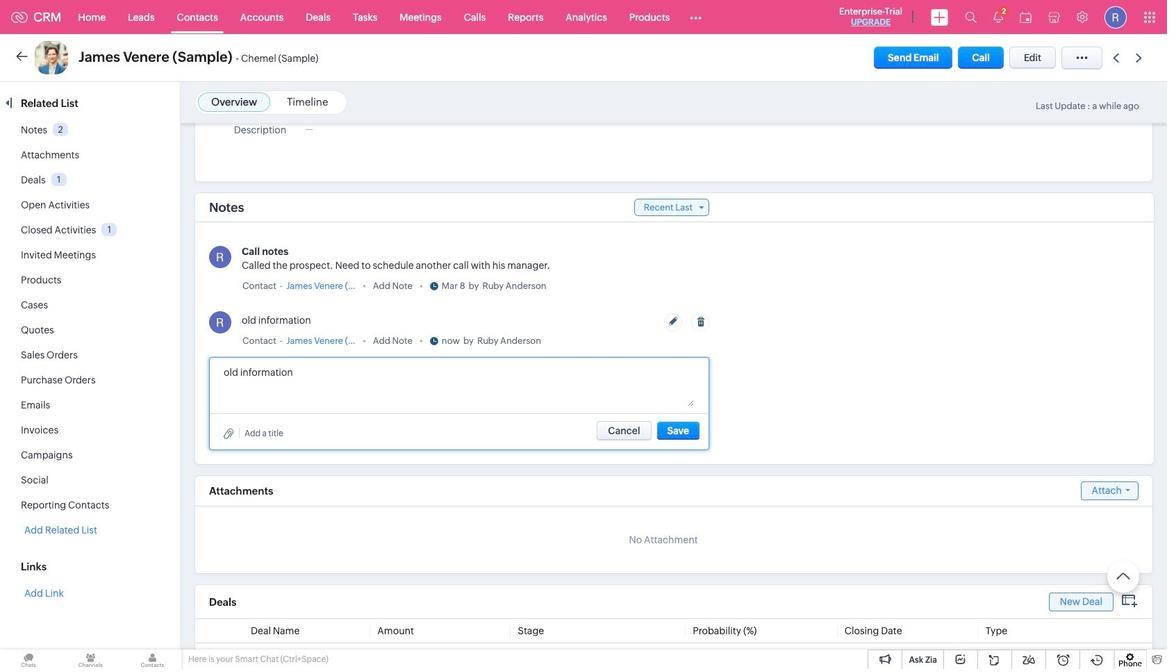 Task type: vqa. For each thing, say whether or not it's contained in the screenshot.
the bottom February
no



Task type: locate. For each thing, give the bounding box(es) containing it.
channels image
[[62, 650, 119, 669]]

contacts image
[[124, 650, 181, 669]]

previous record image
[[1113, 53, 1120, 62]]

Other Modules field
[[681, 6, 711, 28]]

logo image
[[11, 11, 28, 23]]

None button
[[597, 421, 652, 441], [657, 422, 700, 440], [597, 421, 652, 441], [657, 422, 700, 440]]

chats image
[[0, 650, 57, 669]]

calendar image
[[1020, 11, 1032, 23]]

next record image
[[1136, 53, 1145, 62]]

profile image
[[1105, 6, 1127, 28]]



Task type: describe. For each thing, give the bounding box(es) containing it.
create menu element
[[923, 0, 957, 34]]

signals element
[[985, 0, 1012, 34]]

search element
[[957, 0, 985, 34]]

create menu image
[[931, 9, 949, 25]]

Add a note text field
[[224, 365, 694, 407]]

profile element
[[1097, 0, 1136, 34]]

search image
[[965, 11, 977, 23]]



